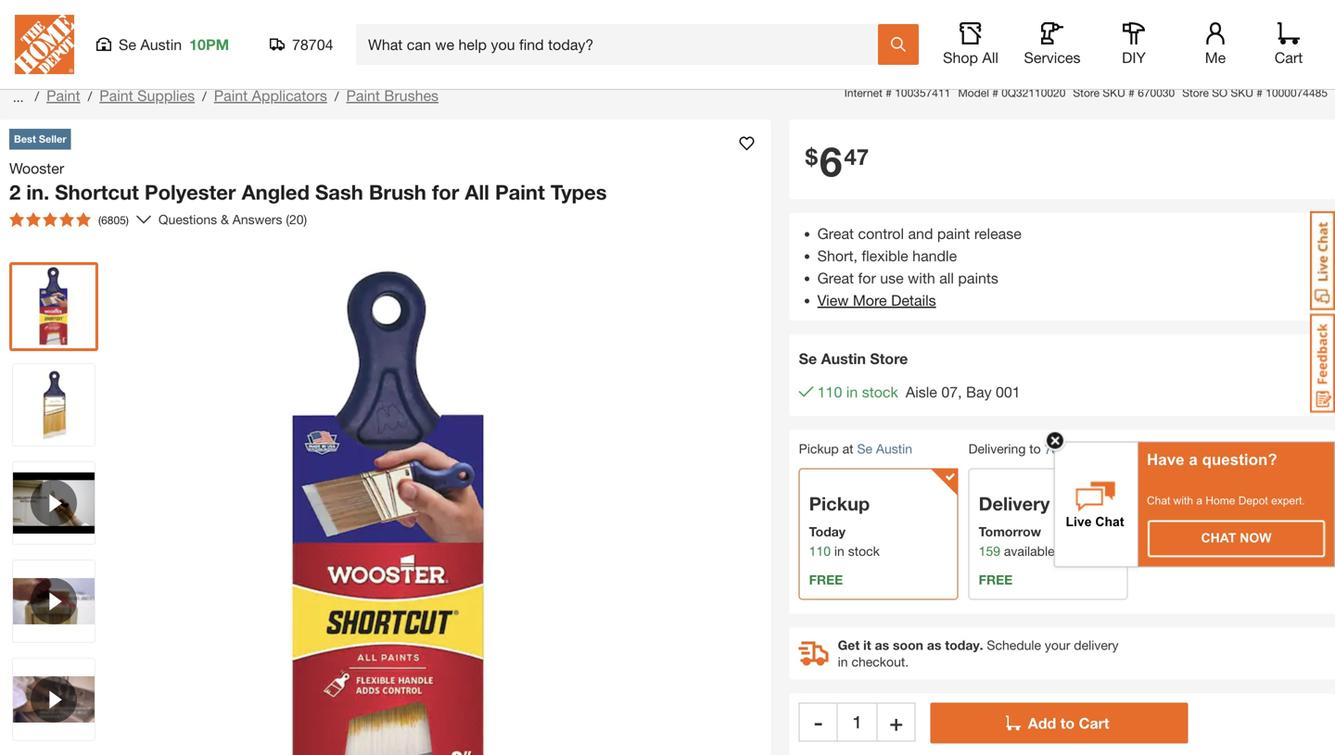 Task type: describe. For each thing, give the bounding box(es) containing it.
paint left "supplies" on the left top of page
[[99, 87, 133, 104]]

chat with a home depot expert.
[[1147, 495, 1306, 507]]

chat
[[1202, 531, 1237, 546]]

2 vertical spatial austin
[[876, 441, 913, 457]]

110 in stock
[[818, 383, 899, 401]]

paints
[[958, 269, 999, 287]]

services
[[1024, 49, 1081, 66]]

&
[[221, 212, 229, 227]]

pickup for pickup at se austin
[[799, 441, 839, 457]]

questions & answers (20)
[[159, 212, 307, 227]]

1000074485
[[1266, 86, 1328, 99]]

to for cart
[[1061, 715, 1075, 732]]

cart link
[[1269, 22, 1310, 67]]

brush
[[369, 180, 426, 204]]

wooster paint brushes 0q32110020 c3.1 image
[[13, 364, 95, 446]]

2
[[9, 180, 21, 204]]

questions
[[159, 212, 217, 227]]

best seller
[[14, 133, 66, 145]]

1 horizontal spatial store
[[1073, 86, 1100, 99]]

0 vertical spatial a
[[1189, 451, 1198, 469]]

for inside great control and paint release short, flexible handle great for use with all paints view more details
[[858, 269, 876, 287]]

in.
[[26, 180, 49, 204]]

pickup at se austin
[[799, 441, 913, 457]]

se for se austin store
[[799, 350, 817, 368]]

all inside wooster 2 in. shortcut polyester angled sash brush for all paint types
[[465, 180, 490, 204]]

best
[[14, 133, 36, 145]]

schedule
[[987, 638, 1042, 653]]

07,
[[942, 383, 962, 401]]

have
[[1147, 451, 1185, 469]]

shop
[[943, 49, 978, 66]]

to for 78704
[[1030, 441, 1041, 457]]

short,
[[818, 247, 858, 265]]

brushes
[[384, 87, 439, 104]]

free for delivery
[[979, 572, 1013, 588]]

great control and paint release short, flexible handle great for use with all paints view more details
[[818, 225, 1022, 309]]

1 sku from the left
[[1103, 86, 1126, 99]]

0q32110020
[[1002, 86, 1066, 99]]

...
[[13, 89, 24, 105]]

flexible
[[862, 247, 909, 265]]

chat now link
[[1149, 521, 1324, 557]]

sash
[[315, 180, 363, 204]]

add
[[1028, 715, 1057, 732]]

chat now
[[1202, 531, 1272, 546]]

diy button
[[1105, 22, 1164, 67]]

home
[[1206, 495, 1236, 507]]

expert.
[[1272, 495, 1306, 507]]

paint up the seller
[[46, 87, 80, 104]]

(6805)
[[98, 214, 129, 227]]

paint brushes link
[[346, 87, 439, 104]]

live chat image
[[1310, 211, 1335, 311]]

5 stars image
[[9, 212, 91, 227]]

2 / from the left
[[88, 89, 92, 104]]

stock inside pickup today 110 in stock
[[848, 544, 880, 559]]

get
[[838, 638, 860, 653]]

austin for store
[[821, 350, 866, 368]]

checkout.
[[852, 655, 909, 670]]

se for se austin 10pm
[[119, 36, 136, 53]]

paint supplies link
[[99, 87, 195, 104]]

78704 link
[[1045, 440, 1081, 459]]

delivering to 78704
[[969, 441, 1081, 457]]

... / paint / paint supplies / paint applicators / paint brushes
[[9, 87, 439, 105]]

1 great from the top
[[818, 225, 854, 242]]

78704 button
[[270, 35, 334, 54]]

delivery
[[979, 493, 1050, 515]]

more
[[853, 292, 887, 309]]

supplies
[[137, 87, 195, 104]]

control
[[858, 225, 904, 242]]

delivery
[[1074, 638, 1119, 653]]

0 vertical spatial 110
[[818, 383, 842, 401]]

for inside wooster 2 in. shortcut polyester angled sash brush for all paint types
[[432, 180, 459, 204]]

today.
[[945, 638, 984, 653]]

... button
[[9, 84, 27, 110]]

chat
[[1147, 495, 1171, 507]]

cart inside button
[[1079, 715, 1110, 732]]

release
[[975, 225, 1022, 242]]

free for pickup
[[809, 572, 843, 588]]

the home depot logo image
[[15, 15, 74, 74]]

shortcut
[[55, 180, 139, 204]]

paint inside wooster 2 in. shortcut polyester angled sash brush for all paint types
[[495, 180, 545, 204]]

$
[[806, 143, 818, 170]]

polyester
[[145, 180, 236, 204]]

1 horizontal spatial cart
[[1275, 49, 1303, 66]]

question?
[[1202, 451, 1278, 469]]

details
[[891, 292, 936, 309]]

with inside great control and paint release short, flexible handle great for use with all paints view more details
[[908, 269, 936, 287]]

aisle 07, bay 001
[[906, 383, 1021, 401]]

0 vertical spatial stock
[[862, 383, 899, 401]]

5590945463001 image
[[13, 561, 95, 643]]

bay
[[966, 383, 992, 401]]

tomorrow
[[979, 524, 1042, 540]]

1 # from the left
[[886, 86, 892, 99]]

3 # from the left
[[1129, 86, 1135, 99]]

wooster
[[9, 160, 64, 177]]

110 inside pickup today 110 in stock
[[809, 544, 831, 559]]



Task type: vqa. For each thing, say whether or not it's contained in the screenshot.
Delivering
yes



Task type: locate. For each thing, give the bounding box(es) containing it.
for right brush
[[432, 180, 459, 204]]

me button
[[1186, 22, 1246, 67]]

0 vertical spatial to
[[1030, 441, 1041, 457]]

78704 up applicators
[[292, 36, 333, 53]]

internet
[[845, 86, 883, 99]]

paint left brushes
[[346, 87, 380, 104]]

paint link
[[46, 87, 80, 104]]

# left 1000074485
[[1257, 86, 1263, 99]]

1 horizontal spatial se
[[799, 350, 817, 368]]

store
[[1073, 86, 1100, 99], [1183, 86, 1209, 99], [870, 350, 908, 368]]

shop all button
[[941, 22, 1001, 67]]

78704
[[292, 36, 333, 53], [1045, 442, 1081, 457]]

at
[[843, 441, 854, 457]]

0 vertical spatial for
[[432, 180, 459, 204]]

wooster link
[[9, 157, 72, 179]]

pickup up today
[[809, 493, 870, 515]]

in for schedule
[[838, 655, 848, 670]]

pickup left at
[[799, 441, 839, 457]]

110 down "se austin store"
[[818, 383, 842, 401]]

a
[[1189, 451, 1198, 469], [1197, 495, 1203, 507]]

1 horizontal spatial with
[[1174, 495, 1194, 507]]

wooster paint brushes 0q32110020 64.0 image
[[13, 266, 95, 348]]

all inside button
[[983, 49, 999, 66]]

0 horizontal spatial as
[[875, 638, 890, 653]]

0 vertical spatial austin
[[140, 36, 182, 53]]

free down today
[[809, 572, 843, 588]]

and
[[908, 225, 933, 242]]

delivery tomorrow 159 available
[[979, 493, 1055, 559]]

0 vertical spatial in
[[847, 383, 858, 401]]

1 horizontal spatial for
[[858, 269, 876, 287]]

# left 670030
[[1129, 86, 1135, 99]]

austin right at
[[876, 441, 913, 457]]

it
[[864, 638, 871, 653]]

all right shop
[[983, 49, 999, 66]]

in down get
[[838, 655, 848, 670]]

in
[[847, 383, 858, 401], [835, 544, 845, 559], [838, 655, 848, 670]]

110 down today
[[809, 544, 831, 559]]

se austin 10pm
[[119, 36, 229, 53]]

0 horizontal spatial to
[[1030, 441, 1041, 457]]

use
[[880, 269, 904, 287]]

today
[[809, 524, 846, 540]]

/
[[35, 89, 39, 104], [88, 89, 92, 104], [202, 89, 207, 104], [335, 89, 339, 104]]

1 vertical spatial 110
[[809, 544, 831, 559]]

4 # from the left
[[1257, 86, 1263, 99]]

view more details link
[[818, 292, 936, 309]]

1 vertical spatial for
[[858, 269, 876, 287]]

angled
[[242, 180, 310, 204]]

great up short,
[[818, 225, 854, 242]]

1 horizontal spatial sku
[[1231, 86, 1254, 99]]

as right soon
[[927, 638, 942, 653]]

1 vertical spatial austin
[[821, 350, 866, 368]]

great
[[818, 225, 854, 242], [818, 269, 854, 287]]

0 horizontal spatial with
[[908, 269, 936, 287]]

free down 159
[[979, 572, 1013, 588]]

handle
[[913, 247, 957, 265]]

paint left types
[[495, 180, 545, 204]]

2 # from the left
[[993, 86, 999, 99]]

se austin store
[[799, 350, 908, 368]]

(20)
[[286, 212, 307, 227]]

1 vertical spatial to
[[1061, 715, 1075, 732]]

1 vertical spatial a
[[1197, 495, 1203, 507]]

sku right the so on the right
[[1231, 86, 1254, 99]]

+
[[890, 709, 903, 736]]

1 horizontal spatial free
[[979, 572, 1013, 588]]

# right model
[[993, 86, 999, 99]]

10pm
[[189, 36, 229, 53]]

pickup inside pickup today 110 in stock
[[809, 493, 870, 515]]

internet # 100357411 model # 0q32110020 store sku # 670030 store so sku # 1000074485
[[845, 86, 1328, 99]]

1 / from the left
[[35, 89, 39, 104]]

0 vertical spatial all
[[983, 49, 999, 66]]

1 vertical spatial 78704
[[1045, 442, 1081, 457]]

delivering
[[969, 441, 1026, 457]]

001
[[996, 383, 1021, 401]]

cart right add
[[1079, 715, 1110, 732]]

to left the 78704 "link"
[[1030, 441, 1041, 457]]

What can we help you find today? search field
[[368, 25, 877, 64]]

3 / from the left
[[202, 89, 207, 104]]

stock
[[862, 383, 899, 401], [848, 544, 880, 559]]

types
[[551, 180, 607, 204]]

1 vertical spatial great
[[818, 269, 854, 287]]

austin for 10pm
[[140, 36, 182, 53]]

available
[[1004, 544, 1055, 559]]

0 vertical spatial 78704
[[292, 36, 333, 53]]

shop all
[[943, 49, 999, 66]]

with right the chat
[[1174, 495, 1194, 507]]

in down "se austin store"
[[847, 383, 858, 401]]

in inside pickup today 110 in stock
[[835, 544, 845, 559]]

paint
[[938, 225, 971, 242]]

sku down diy
[[1103, 86, 1126, 99]]

to inside button
[[1061, 715, 1075, 732]]

# right internet
[[886, 86, 892, 99]]

1 vertical spatial all
[[465, 180, 490, 204]]

/ right paint "link"
[[88, 89, 92, 104]]

#
[[886, 86, 892, 99], [993, 86, 999, 99], [1129, 86, 1135, 99], [1257, 86, 1263, 99]]

with up details
[[908, 269, 936, 287]]

0 horizontal spatial store
[[870, 350, 908, 368]]

services button
[[1023, 22, 1082, 67]]

me
[[1205, 49, 1226, 66]]

cart up 1000074485
[[1275, 49, 1303, 66]]

/ right applicators
[[335, 89, 339, 104]]

1 vertical spatial se
[[799, 350, 817, 368]]

+ button
[[877, 703, 916, 742]]

to right add
[[1061, 715, 1075, 732]]

0 vertical spatial se
[[119, 36, 136, 53]]

in inside schedule your delivery in checkout.
[[838, 655, 848, 670]]

soon
[[893, 638, 924, 653]]

as right it
[[875, 638, 890, 653]]

(6805) button
[[2, 205, 136, 235]]

now
[[1240, 531, 1272, 546]]

aisle
[[906, 383, 938, 401]]

austin left 10pm
[[140, 36, 182, 53]]

1 vertical spatial stock
[[848, 544, 880, 559]]

view
[[818, 292, 849, 309]]

have a question?
[[1147, 451, 1278, 469]]

a right have at the right bottom of page
[[1189, 451, 1198, 469]]

1 free from the left
[[809, 572, 843, 588]]

2 as from the left
[[927, 638, 942, 653]]

2 horizontal spatial store
[[1183, 86, 1209, 99]]

0 vertical spatial pickup
[[799, 441, 839, 457]]

all
[[940, 269, 954, 287]]

great down short,
[[818, 269, 854, 287]]

1 horizontal spatial 78704
[[1045, 442, 1081, 457]]

store down services
[[1073, 86, 1100, 99]]

4 / from the left
[[335, 89, 339, 104]]

/ right "supplies" on the left top of page
[[202, 89, 207, 104]]

store up '110 in stock'
[[870, 350, 908, 368]]

47
[[844, 143, 869, 170]]

1 horizontal spatial to
[[1061, 715, 1075, 732]]

store left the so on the right
[[1183, 86, 1209, 99]]

for up more
[[858, 269, 876, 287]]

100357411
[[895, 86, 951, 99]]

670030
[[1138, 86, 1175, 99]]

paint down 10pm
[[214, 87, 248, 104]]

wooster 2 in. shortcut polyester angled sash brush for all paint types
[[9, 160, 607, 204]]

model
[[958, 86, 989, 99]]

paint applicators link
[[214, 87, 327, 104]]

for
[[432, 180, 459, 204], [858, 269, 876, 287]]

-
[[814, 709, 823, 736]]

2 horizontal spatial se
[[857, 441, 873, 457]]

1 vertical spatial with
[[1174, 495, 1194, 507]]

your
[[1045, 638, 1071, 653]]

austin up '110 in stock'
[[821, 350, 866, 368]]

2 horizontal spatial austin
[[876, 441, 913, 457]]

schedule your delivery in checkout.
[[838, 638, 1119, 670]]

answers
[[233, 212, 282, 227]]

1 vertical spatial cart
[[1079, 715, 1110, 732]]

1 vertical spatial in
[[835, 544, 845, 559]]

in for pickup
[[835, 544, 845, 559]]

pickup for pickup today 110 in stock
[[809, 493, 870, 515]]

2 sku from the left
[[1231, 86, 1254, 99]]

0 horizontal spatial cart
[[1079, 715, 1110, 732]]

add to cart
[[1028, 715, 1110, 732]]

all right brush
[[465, 180, 490, 204]]

0 horizontal spatial austin
[[140, 36, 182, 53]]

78704 inside button
[[292, 36, 333, 53]]

5590884276001 image
[[13, 463, 95, 544]]

1 horizontal spatial austin
[[821, 350, 866, 368]]

0 horizontal spatial sku
[[1103, 86, 1126, 99]]

se austin button
[[857, 441, 913, 457]]

None field
[[838, 703, 877, 742]]

austin
[[140, 36, 182, 53], [821, 350, 866, 368], [876, 441, 913, 457]]

0 vertical spatial with
[[908, 269, 936, 287]]

sku
[[1103, 86, 1126, 99], [1231, 86, 1254, 99]]

5593042448001 image
[[13, 659, 95, 741]]

2 vertical spatial in
[[838, 655, 848, 670]]

0 horizontal spatial 78704
[[292, 36, 333, 53]]

1 vertical spatial pickup
[[809, 493, 870, 515]]

cart
[[1275, 49, 1303, 66], [1079, 715, 1110, 732]]

to
[[1030, 441, 1041, 457], [1061, 715, 1075, 732]]

0 vertical spatial cart
[[1275, 49, 1303, 66]]

in down today
[[835, 544, 845, 559]]

diy
[[1122, 49, 1146, 66]]

all
[[983, 49, 999, 66], [465, 180, 490, 204]]

1 as from the left
[[875, 638, 890, 653]]

2 vertical spatial se
[[857, 441, 873, 457]]

to inside delivering to 78704
[[1030, 441, 1041, 457]]

get it as soon as today.
[[838, 638, 984, 653]]

78704 right delivering
[[1045, 442, 1081, 457]]

/ right ...
[[35, 89, 39, 104]]

a left home
[[1197, 495, 1203, 507]]

2 free from the left
[[979, 572, 1013, 588]]

paint
[[46, 87, 80, 104], [99, 87, 133, 104], [214, 87, 248, 104], [346, 87, 380, 104], [495, 180, 545, 204]]

feedback link image
[[1310, 313, 1335, 414]]

1 horizontal spatial all
[[983, 49, 999, 66]]

0 horizontal spatial se
[[119, 36, 136, 53]]

0 horizontal spatial all
[[465, 180, 490, 204]]

1 horizontal spatial as
[[927, 638, 942, 653]]

applicators
[[252, 87, 327, 104]]

0 vertical spatial great
[[818, 225, 854, 242]]

depot
[[1239, 495, 1268, 507]]

0 horizontal spatial for
[[432, 180, 459, 204]]

so
[[1212, 86, 1228, 99]]

0 horizontal spatial free
[[809, 572, 843, 588]]

2 great from the top
[[818, 269, 854, 287]]

78704 inside delivering to 78704
[[1045, 442, 1081, 457]]

(6805) link
[[2, 205, 151, 235]]



